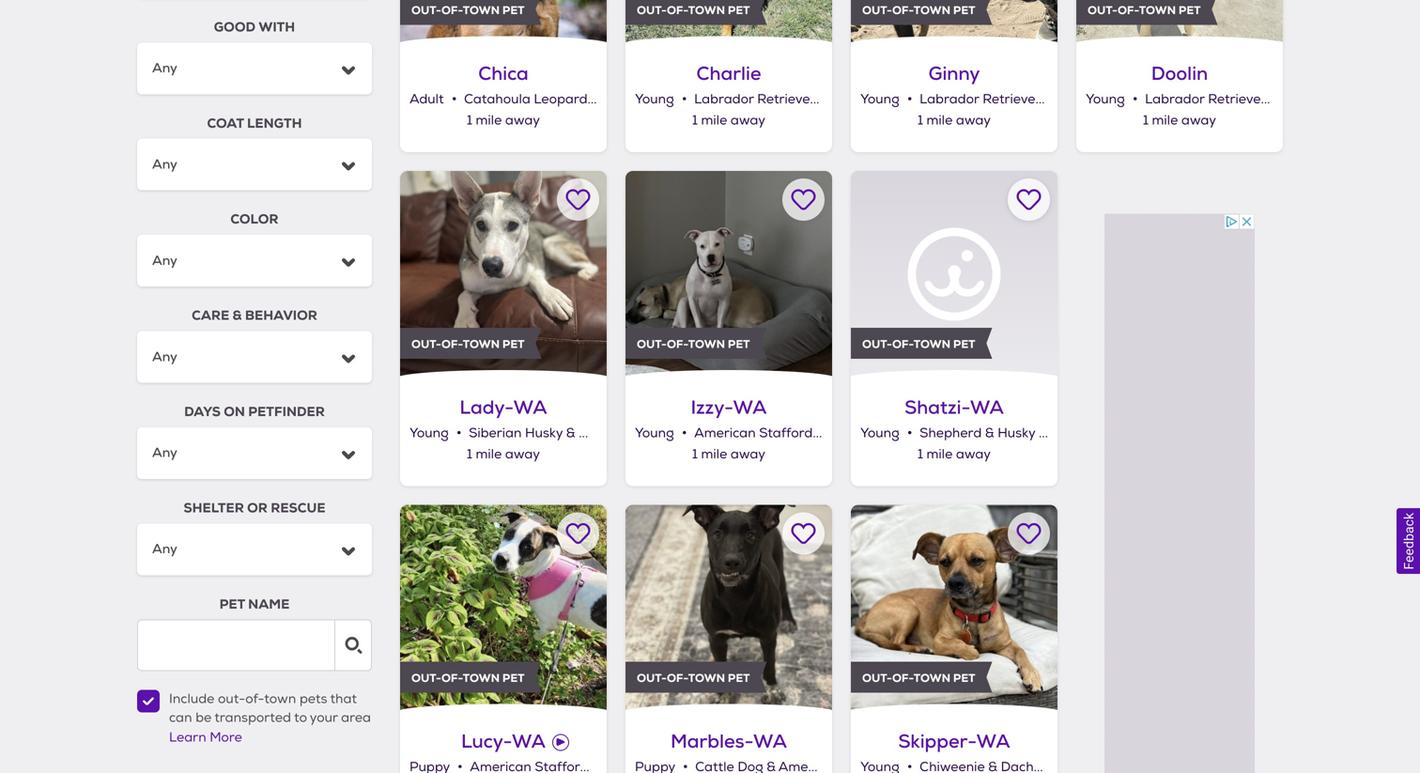 Task type: locate. For each thing, give the bounding box(es) containing it.
charlie
[[697, 61, 762, 86]]

mile for chica
[[476, 112, 502, 129]]

shepherd
[[674, 91, 736, 108], [920, 425, 982, 442]]

town up skipper-
[[914, 671, 951, 686]]

1 horizontal spatial labrador
[[920, 91, 980, 108]]

& right the terrier on the bottom of the page
[[891, 425, 900, 442]]

labrador down the ginny
[[920, 91, 980, 108]]

catahoula
[[464, 91, 531, 108]]

&
[[620, 91, 630, 108], [233, 307, 242, 324], [566, 425, 576, 442], [891, 425, 900, 442], [986, 425, 995, 442]]

wa for lucy-
[[512, 729, 546, 754]]

6 any from the top
[[152, 540, 177, 558]]

1 for izzy-wa
[[693, 446, 698, 463]]

of- for ginny
[[893, 3, 914, 18]]

shatzi-wa
[[905, 395, 1004, 420]]

3 any button from the top
[[137, 235, 372, 287]]

or
[[247, 499, 268, 517]]

1 labrador retriever mix from the left
[[695, 91, 840, 108]]

1 mile away for shatzi-wa
[[918, 446, 991, 463]]

2 american from the left
[[903, 425, 964, 442]]

of- for chica
[[442, 3, 463, 18]]

pet up shatzi-wa
[[954, 337, 976, 352]]

1 mile away down doolin
[[1144, 112, 1217, 129]]

mile for ginny
[[927, 112, 953, 129]]

out-of-town pet up the shatzi-
[[863, 337, 976, 352]]

pet up the lucy-wa at the left of page
[[503, 671, 525, 686]]

wa
[[514, 395, 548, 420], [733, 395, 767, 420], [971, 395, 1004, 420], [512, 729, 546, 754], [754, 729, 787, 754], [977, 729, 1011, 754]]

town up charlie
[[689, 3, 726, 18]]

mile down doolin
[[1153, 112, 1179, 129]]

out- for izzy-wa
[[637, 337, 667, 352]]

any button down good with
[[137, 43, 372, 94]]

that
[[330, 691, 357, 708]]

out-of-town pet
[[412, 3, 525, 18], [637, 3, 750, 18], [863, 3, 976, 18], [1088, 3, 1202, 18], [412, 337, 525, 352], [637, 337, 750, 352], [863, 337, 976, 352], [412, 671, 525, 686], [637, 671, 750, 686], [863, 671, 976, 686]]

labrador retriever mix down charlie
[[695, 91, 840, 108]]

2 horizontal spatial labrador retriever mix
[[1146, 91, 1291, 108]]

any button
[[137, 43, 372, 94], [137, 139, 372, 191], [137, 235, 372, 287], [137, 331, 372, 383], [137, 427, 372, 479], [137, 524, 372, 575]]

mile down charlie
[[702, 112, 728, 129]]

wa for skipper-
[[977, 729, 1011, 754]]

mile
[[476, 112, 502, 129], [702, 112, 728, 129], [927, 112, 953, 129], [1153, 112, 1179, 129], [476, 446, 502, 463], [702, 446, 728, 463], [927, 446, 953, 463]]

labrador retriever mix down the ginny
[[920, 91, 1066, 108]]

2 labrador from the left
[[920, 91, 980, 108]]

town for charlie
[[689, 3, 726, 18]]

2 labrador retriever mix from the left
[[920, 91, 1066, 108]]

3 husky from the left
[[998, 425, 1036, 442]]

retriever for ginny
[[983, 91, 1041, 108]]

3 any from the top
[[152, 252, 177, 269]]

3 retriever from the left
[[1209, 91, 1267, 108]]

of- for shatzi-wa
[[893, 337, 914, 352]]

pet up izzy-wa
[[728, 337, 750, 352]]

town up lucy-
[[463, 671, 500, 686]]

town up the shatzi-
[[914, 337, 951, 352]]

5 any from the top
[[152, 444, 177, 462]]

1 horizontal spatial husky
[[579, 425, 617, 442]]

2 horizontal spatial labrador
[[1146, 91, 1205, 108]]

1 horizontal spatial american
[[903, 425, 964, 442]]

away for shatzi-wa
[[957, 446, 991, 463]]

of- inside "include out-of-town pets that can be transported to your area"
[[245, 691, 264, 708]]

out-of-town pet up the ginny
[[863, 3, 976, 18]]

young
[[635, 91, 674, 108], [861, 91, 900, 108], [1086, 91, 1125, 108], [410, 425, 449, 442], [635, 425, 674, 442], [861, 425, 900, 442]]

any button for &
[[137, 331, 372, 383]]

2 husky from the left
[[579, 425, 617, 442]]

town for doolin
[[1140, 3, 1177, 18]]

any for days
[[152, 444, 177, 462]]

out-of-town pet up doolin
[[1088, 3, 1202, 18]]

2 horizontal spatial retriever
[[1209, 91, 1267, 108]]

town up lady-
[[463, 337, 500, 352]]

skipper-wa, adoptable dog, young male chiweenie & dachshund mix, 1 mile away, out-of-town pet. image
[[851, 505, 1058, 712]]

any button down days on petfinder on the left of the page
[[137, 427, 372, 479]]

labrador retriever mix
[[695, 91, 840, 108], [920, 91, 1066, 108], [1146, 91, 1291, 108]]

None text field
[[137, 620, 372, 672]]

out-of-town pet for ginny
[[863, 3, 976, 18]]

of- for lady-wa
[[442, 337, 463, 352]]

town up marbles-
[[689, 671, 726, 686]]

pet up lady-wa
[[503, 337, 525, 352]]

good
[[214, 18, 256, 36]]

any for shelter
[[152, 540, 177, 558]]

1 horizontal spatial retriever
[[983, 91, 1041, 108]]

5 any button from the top
[[137, 427, 372, 479]]

2 horizontal spatial husky
[[998, 425, 1036, 442]]

1 any from the top
[[152, 59, 177, 77]]

transported
[[215, 710, 291, 726]]

away down the catahoula
[[505, 112, 540, 129]]

out-
[[412, 3, 442, 18], [637, 3, 667, 18], [863, 3, 893, 18], [1088, 3, 1118, 18], [412, 337, 442, 352], [637, 337, 667, 352], [863, 337, 893, 352], [412, 671, 442, 686], [637, 671, 667, 686], [863, 671, 893, 686]]

american down the shatzi-
[[903, 425, 964, 442]]

pet
[[503, 3, 525, 18], [728, 3, 750, 18], [954, 3, 976, 18], [1179, 3, 1202, 18], [503, 337, 525, 352], [728, 337, 750, 352], [954, 337, 976, 352], [503, 671, 525, 686], [728, 671, 750, 686], [954, 671, 976, 686]]

any button down the care & behavior
[[137, 331, 372, 383]]

town up doolin
[[1140, 3, 1177, 18]]

out-of-town pet for skipper-wa
[[863, 671, 976, 686]]

mile for shatzi-wa
[[927, 446, 953, 463]]

include
[[169, 691, 215, 708]]

& right dog
[[620, 91, 630, 108]]

1 for shatzi-wa
[[918, 446, 924, 463]]

learn more link
[[169, 730, 242, 746]]

2 any from the top
[[152, 156, 177, 173]]

young for charlie
[[635, 91, 674, 108]]

mile for doolin
[[1153, 112, 1179, 129]]

1 american from the left
[[695, 425, 756, 442]]

chica, adoptable dog, adult female catahoula leopard dog & dutch shepherd mix, 1 mile away, out-of-town pet. image
[[400, 0, 607, 44]]

pet up marbles-wa
[[728, 671, 750, 686]]

1 retriever from the left
[[758, 91, 816, 108]]

away down doolin
[[1182, 112, 1217, 129]]

husky
[[525, 425, 563, 442], [579, 425, 617, 442], [998, 425, 1036, 442]]

out-of-town pet up skipper-
[[863, 671, 976, 686]]

away down the ginny
[[957, 112, 991, 129]]

izzy-wa
[[691, 395, 767, 420]]

izzy-
[[691, 395, 733, 420]]

care
[[192, 307, 229, 324]]

4 any button from the top
[[137, 331, 372, 383]]

of-
[[442, 3, 463, 18], [667, 3, 689, 18], [893, 3, 914, 18], [1118, 3, 1140, 18], [442, 337, 463, 352], [667, 337, 689, 352], [893, 337, 914, 352], [442, 671, 463, 686], [667, 671, 689, 686], [893, 671, 914, 686], [245, 691, 264, 708]]

pet for izzy-wa
[[728, 337, 750, 352]]

1 horizontal spatial labrador retriever mix
[[920, 91, 1066, 108]]

labrador retriever mix for ginny
[[920, 91, 1066, 108]]

labrador retriever mix for doolin
[[1146, 91, 1291, 108]]

1 labrador from the left
[[695, 91, 754, 108]]

lady-wa
[[460, 395, 548, 420]]

out- for lady-wa
[[412, 337, 442, 352]]

lucy-
[[461, 729, 512, 754]]

advertisement region
[[1105, 214, 1255, 773]]

3 labrador from the left
[[1146, 91, 1205, 108]]

away
[[505, 112, 540, 129], [731, 112, 766, 129], [957, 112, 991, 129], [1182, 112, 1217, 129], [505, 446, 540, 463], [731, 446, 766, 463], [957, 446, 991, 463]]

name
[[248, 596, 290, 613]]

3 labrador retriever mix from the left
[[1146, 91, 1291, 108]]

out-of-town pet up chica
[[412, 3, 525, 18]]

mile down siberian
[[476, 446, 502, 463]]

out-of-town pet up charlie
[[637, 3, 750, 18]]

marbles-wa, adoptable dog, puppy female cattle dog & american staffordshire terrier mix, 1 mile away, out-of-town pet. image
[[626, 505, 833, 712]]

out-of-town pet for lady-wa
[[412, 337, 525, 352]]

any
[[152, 59, 177, 77], [152, 156, 177, 173], [152, 252, 177, 269], [152, 348, 177, 365], [152, 444, 177, 462], [152, 540, 177, 558]]

out-of-town pet for izzy-wa
[[637, 337, 750, 352]]

pet for charlie
[[728, 3, 750, 18]]

care & behavior
[[192, 307, 318, 324]]

petfinder
[[248, 403, 325, 421]]

6 any button from the top
[[137, 524, 372, 575]]

1 mile away
[[467, 112, 540, 129], [693, 112, 766, 129], [918, 112, 991, 129], [1144, 112, 1217, 129], [467, 446, 540, 463], [693, 446, 766, 463], [918, 446, 991, 463]]

1 mile away down shepherd & husky mix
[[918, 446, 991, 463]]

pet for skipper-wa
[[954, 671, 976, 686]]

pet for doolin
[[1179, 3, 1202, 18]]

retriever
[[758, 91, 816, 108], [983, 91, 1041, 108], [1209, 91, 1267, 108]]

out- for shatzi-wa
[[863, 337, 893, 352]]

labrador
[[695, 91, 754, 108], [920, 91, 980, 108], [1146, 91, 1205, 108]]

town up izzy-
[[689, 337, 726, 352]]

pet for marbles-wa
[[728, 671, 750, 686]]

0 horizontal spatial labrador retriever mix
[[695, 91, 840, 108]]

0 horizontal spatial labrador
[[695, 91, 754, 108]]

1 mile away for chica
[[467, 112, 540, 129]]

pet up "skipper-wa"
[[954, 671, 976, 686]]

labrador for doolin
[[1146, 91, 1205, 108]]

1 mile away for lady-wa
[[467, 446, 540, 463]]

0 horizontal spatial american
[[695, 425, 756, 442]]

1 husky from the left
[[525, 425, 563, 442]]

2 any button from the top
[[137, 139, 372, 191]]

labrador retriever mix down doolin
[[1146, 91, 1291, 108]]

any button down shelter or rescue
[[137, 524, 372, 575]]

include out-of-town pets that can be transported to your area
[[169, 691, 371, 726]]

1 mile away down izzy-wa
[[693, 446, 766, 463]]

labrador down charlie
[[695, 91, 754, 108]]

any button down color
[[137, 235, 372, 287]]

american down izzy-wa
[[695, 425, 756, 442]]

any button for with
[[137, 43, 372, 94]]

lady-wa, adoptable dog, young female siberian husky & husky mix, 1 mile away, out-of-town pet. image
[[400, 171, 607, 378]]

1
[[467, 112, 473, 129], [693, 112, 698, 129], [918, 112, 924, 129], [1144, 112, 1149, 129], [467, 446, 473, 463], [693, 446, 698, 463], [918, 446, 924, 463]]

out- for charlie
[[637, 3, 667, 18]]

be
[[196, 710, 212, 726]]

wa for marbles-
[[754, 729, 787, 754]]

away down shepherd & husky mix
[[957, 446, 991, 463]]

rescue
[[271, 499, 326, 517]]

away down charlie
[[731, 112, 766, 129]]

any for coat
[[152, 156, 177, 173]]

terrier
[[846, 425, 888, 442]]

area
[[341, 710, 371, 726]]

marbles-
[[671, 729, 754, 754]]

1 mile away down the ginny
[[918, 112, 991, 129]]

wa for lady-
[[514, 395, 548, 420]]

mile down izzy-
[[702, 446, 728, 463]]

1 mile away down the catahoula
[[467, 112, 540, 129]]

pets
[[300, 691, 327, 708]]

& right care
[[233, 307, 242, 324]]

1 any button from the top
[[137, 43, 372, 94]]

lady-
[[460, 395, 514, 420]]

town
[[463, 3, 500, 18], [689, 3, 726, 18], [914, 3, 951, 18], [1140, 3, 1177, 18], [463, 337, 500, 352], [689, 337, 726, 352], [914, 337, 951, 352], [463, 671, 500, 686], [689, 671, 726, 686], [914, 671, 951, 686], [264, 691, 296, 708]]

town inside "include out-of-town pets that can be transported to your area"
[[264, 691, 296, 708]]

pet up doolin
[[1179, 3, 1202, 18]]

dutch
[[633, 91, 670, 108]]

shepherd down charlie
[[674, 91, 736, 108]]

1 vertical spatial shepherd
[[920, 425, 982, 442]]

wa for shatzi-
[[971, 395, 1004, 420]]

pet up charlie
[[728, 3, 750, 18]]

town up the ginny
[[914, 3, 951, 18]]

mile down the catahoula
[[476, 112, 502, 129]]

mile down the shatzi-
[[927, 446, 953, 463]]

american
[[695, 425, 756, 442], [903, 425, 964, 442]]

leopard
[[534, 91, 588, 108]]

american staffordshire terrier & american bulldog mix
[[695, 425, 1040, 442]]

any button down coat length
[[137, 139, 372, 191]]

out-of-town pet for shatzi-wa
[[863, 337, 976, 352]]

out-of-town pet up lady-
[[412, 337, 525, 352]]

your
[[310, 710, 338, 726]]

town up the 'to'
[[264, 691, 296, 708]]

labrador for charlie
[[695, 91, 754, 108]]

2 retriever from the left
[[983, 91, 1041, 108]]

of- for charlie
[[667, 3, 689, 18]]

labrador retriever mix for charlie
[[695, 91, 840, 108]]

away down siberian
[[505, 446, 540, 463]]

dog
[[591, 91, 617, 108]]

coat
[[207, 114, 244, 132]]

out-of-town pet up marbles-
[[637, 671, 750, 686]]

mile down the ginny
[[927, 112, 953, 129]]

pet up the ginny
[[954, 3, 976, 18]]

0 horizontal spatial shepherd
[[674, 91, 736, 108]]

town for skipper-wa
[[914, 671, 951, 686]]

away down izzy-wa
[[731, 446, 766, 463]]

1 mile away down siberian
[[467, 446, 540, 463]]

days
[[184, 403, 221, 421]]

retriever for charlie
[[758, 91, 816, 108]]

pet up chica
[[503, 3, 525, 18]]

pet for ginny
[[954, 3, 976, 18]]

town up chica
[[463, 3, 500, 18]]

town for shatzi-wa
[[914, 337, 951, 352]]

young for lady-wa
[[410, 425, 449, 442]]

4 any from the top
[[152, 348, 177, 365]]

with
[[259, 18, 295, 36]]

shepherd down shatzi-wa
[[920, 425, 982, 442]]

labrador down doolin
[[1146, 91, 1205, 108]]

wa for izzy-
[[733, 395, 767, 420]]

1 mile away down charlie
[[693, 112, 766, 129]]

doolin
[[1152, 61, 1209, 86]]

mix
[[739, 91, 761, 108], [819, 91, 840, 108], [1045, 91, 1066, 108], [1270, 91, 1291, 108], [620, 425, 641, 442], [1019, 425, 1040, 442], [1039, 425, 1061, 442]]

out-of-town pet up izzy-
[[637, 337, 750, 352]]

0 horizontal spatial husky
[[525, 425, 563, 442]]

0 horizontal spatial retriever
[[758, 91, 816, 108]]



Task type: vqa. For each thing, say whether or not it's contained in the screenshot.


Task type: describe. For each thing, give the bounding box(es) containing it.
1 mile away for izzy-wa
[[693, 446, 766, 463]]

lucy-wa
[[461, 729, 546, 754]]

1 for doolin
[[1144, 112, 1149, 129]]

catahoula leopard dog & dutch shepherd mix
[[464, 91, 761, 108]]

of- for doolin
[[1118, 3, 1140, 18]]

doolin, adoptable dog, young male labrador retriever mix, 1 mile away, out-of-town pet. image
[[1077, 0, 1284, 44]]

1 for lady-wa
[[467, 446, 473, 463]]

bulldog
[[968, 425, 1015, 442]]

good with
[[214, 18, 295, 36]]

lucy-wa, adoptable dog, puppy female american staffordshire terrier & terrier mix, 1 mile away, has video, out-of-town pet. image
[[400, 505, 607, 712]]

1 mile away for doolin
[[1144, 112, 1217, 129]]

coat length
[[207, 114, 302, 132]]

retriever for doolin
[[1209, 91, 1267, 108]]

labrador for ginny
[[920, 91, 980, 108]]

town for ginny
[[914, 3, 951, 18]]

days on petfinder
[[184, 403, 325, 421]]

0 vertical spatial shepherd
[[674, 91, 736, 108]]

& down shatzi-wa
[[986, 425, 995, 442]]

any button for on
[[137, 427, 372, 479]]

1 mile away for charlie
[[693, 112, 766, 129]]

to
[[294, 710, 307, 726]]

out-of-town pet for marbles-wa
[[637, 671, 750, 686]]

adult
[[410, 91, 444, 108]]

more
[[210, 730, 242, 746]]

can
[[169, 710, 192, 726]]

siberian
[[469, 425, 522, 442]]

pet for chica
[[503, 3, 525, 18]]

any button for length
[[137, 139, 372, 191]]

away for ginny
[[957, 112, 991, 129]]

chica
[[479, 61, 529, 86]]

1 mile away for ginny
[[918, 112, 991, 129]]

out- for chica
[[412, 3, 442, 18]]

away for izzy-wa
[[731, 446, 766, 463]]

of- for izzy-wa
[[667, 337, 689, 352]]

izzy-wa, adoptable dog, young female american staffordshire terrier & american bulldog mix, 1 mile away, out-of-town pet. image
[[626, 171, 833, 378]]

out-
[[218, 691, 245, 708]]

of- for skipper-wa
[[893, 671, 914, 686]]

of- for marbles-wa
[[667, 671, 689, 686]]

out-of-town pet for doolin
[[1088, 3, 1202, 18]]

ginny, adoptable dog, young female labrador retriever mix, 1 mile away, out-of-town pet. image
[[851, 0, 1058, 44]]

any for good
[[152, 59, 177, 77]]

staffordshire
[[760, 425, 844, 442]]

has video image
[[553, 734, 569, 751]]

learn more
[[169, 730, 242, 746]]

& right siberian
[[566, 425, 576, 442]]

skipper-
[[899, 729, 977, 754]]

young for ginny
[[861, 91, 900, 108]]

out-of-town pet up lucy-
[[412, 671, 525, 686]]

charlie, adoptable dog, young male labrador retriever mix, 1 mile away, out-of-town pet. image
[[626, 0, 833, 44]]

pet for lady-wa
[[503, 337, 525, 352]]

skipper-wa
[[899, 729, 1011, 754]]

pet name
[[220, 596, 290, 613]]

shelter or rescue
[[184, 499, 326, 517]]

away for chica
[[505, 112, 540, 129]]

out- for skipper-wa
[[863, 671, 893, 686]]

any button for or
[[137, 524, 372, 575]]

young for izzy-wa
[[635, 425, 674, 442]]

out- for doolin
[[1088, 3, 1118, 18]]

marbles-wa
[[671, 729, 787, 754]]

town for izzy-wa
[[689, 337, 726, 352]]

1 for ginny
[[918, 112, 924, 129]]

shatzi-
[[905, 395, 971, 420]]

out-of-town pet for charlie
[[637, 3, 750, 18]]

on
[[224, 403, 245, 421]]

1 for charlie
[[693, 112, 698, 129]]

pet
[[220, 596, 245, 613]]

away for charlie
[[731, 112, 766, 129]]

out-of-town pet for chica
[[412, 3, 525, 18]]

town for chica
[[463, 3, 500, 18]]

1 horizontal spatial shepherd
[[920, 425, 982, 442]]

young for doolin
[[1086, 91, 1125, 108]]

mile for charlie
[[702, 112, 728, 129]]

color
[[231, 211, 279, 228]]

shelter
[[184, 499, 244, 517]]

young for shatzi-wa
[[861, 425, 900, 442]]

pet for shatzi-wa
[[954, 337, 976, 352]]

mile for izzy-wa
[[702, 446, 728, 463]]

mile for lady-wa
[[476, 446, 502, 463]]

shepherd & husky mix
[[920, 425, 1061, 442]]

behavior
[[245, 307, 318, 324]]

learn
[[169, 730, 206, 746]]

siberian husky & husky mix
[[469, 425, 641, 442]]

1 for chica
[[467, 112, 473, 129]]

any for care
[[152, 348, 177, 365]]

length
[[247, 114, 302, 132]]

town for marbles-wa
[[689, 671, 726, 686]]

out- for ginny
[[863, 3, 893, 18]]

out- for marbles-wa
[[637, 671, 667, 686]]

away for doolin
[[1182, 112, 1217, 129]]

town for lady-wa
[[463, 337, 500, 352]]

ginny
[[929, 61, 981, 86]]

away for lady-wa
[[505, 446, 540, 463]]



